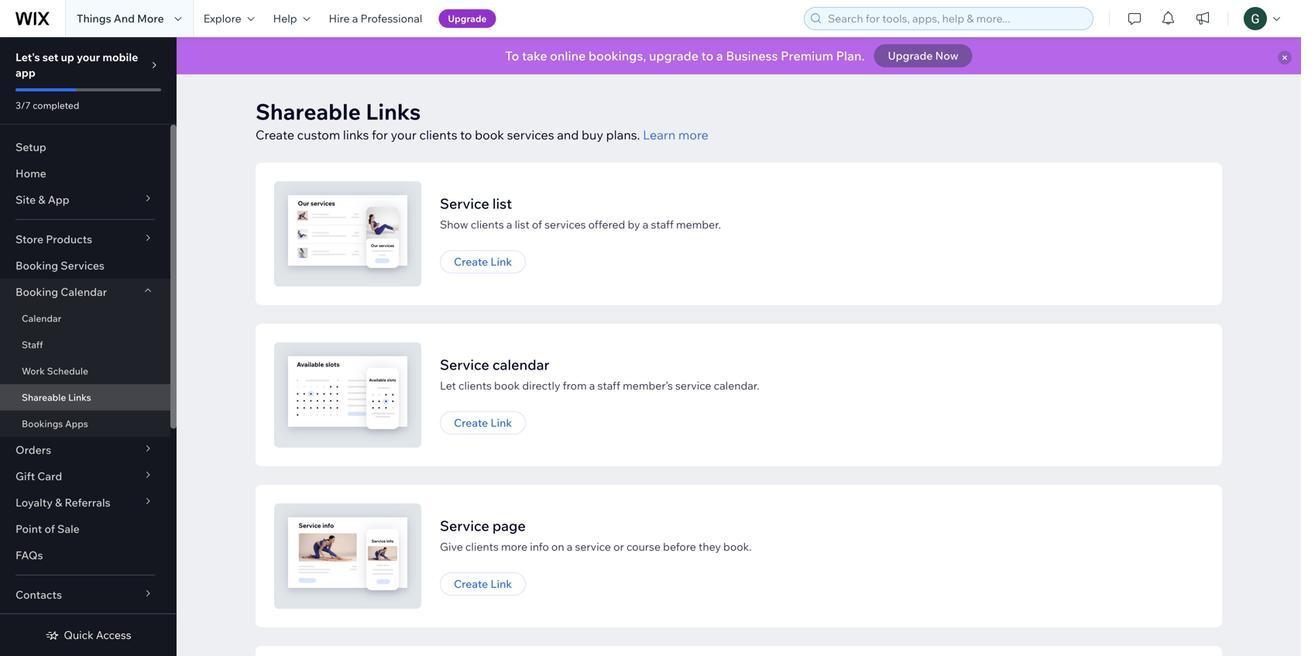 Task type: describe. For each thing, give the bounding box(es) containing it.
site & app
[[15, 193, 69, 207]]

app
[[48, 193, 69, 207]]

staff
[[22, 339, 43, 351]]

booking calendar
[[15, 285, 107, 299]]

hire
[[329, 12, 350, 25]]

and
[[114, 12, 135, 25]]

help
[[273, 12, 297, 25]]

home
[[15, 167, 46, 180]]

your inside let's set up your mobile app
[[77, 50, 100, 64]]

upgrade
[[649, 48, 699, 64]]

create for service page
[[454, 577, 488, 591]]

site & app button
[[0, 187, 170, 213]]

service inside service page give clients more info on a service or course before they book.
[[575, 540, 611, 554]]

site
[[15, 193, 36, 207]]

gift card
[[15, 470, 62, 483]]

services
[[61, 259, 105, 272]]

calendar link
[[0, 305, 170, 332]]

more
[[137, 12, 164, 25]]

of inside 'sidebar' element
[[45, 522, 55, 536]]

bookings,
[[589, 48, 647, 64]]

0 horizontal spatial list
[[493, 195, 512, 212]]

and
[[557, 127, 579, 143]]

calendar
[[493, 356, 550, 374]]

a right by
[[643, 218, 649, 231]]

they
[[699, 540, 721, 554]]

work schedule link
[[0, 358, 170, 384]]

for
[[372, 127, 388, 143]]

3/7 completed
[[15, 100, 79, 111]]

shareable links
[[22, 392, 91, 403]]

1 vertical spatial list
[[515, 218, 530, 231]]

setup link
[[0, 134, 170, 160]]

create for service calendar
[[454, 416, 488, 430]]

of inside service list show clients a list of services offered by a staff member.
[[532, 218, 542, 231]]

create link button for calendar
[[440, 412, 526, 435]]

by
[[628, 218, 641, 231]]

card
[[37, 470, 62, 483]]

store products button
[[0, 226, 170, 253]]

before
[[664, 540, 697, 554]]

booking calendar button
[[0, 279, 170, 305]]

info
[[530, 540, 549, 554]]

show
[[440, 218, 469, 231]]

store
[[15, 232, 43, 246]]

loyalty & referrals button
[[0, 490, 170, 516]]

service list show clients a list of services offered by a staff member.
[[440, 195, 722, 231]]

faqs link
[[0, 542, 170, 569]]

explore
[[204, 12, 242, 25]]

services inside service list show clients a list of services offered by a staff member.
[[545, 218, 586, 231]]

contacts button
[[0, 582, 170, 608]]

quick
[[64, 629, 94, 642]]

to
[[506, 48, 520, 64]]

online
[[550, 48, 586, 64]]

create link button for list
[[440, 250, 526, 274]]

staff link
[[0, 332, 170, 358]]

link for list
[[491, 255, 512, 269]]

point
[[15, 522, 42, 536]]

upgrade button
[[439, 9, 496, 28]]

home link
[[0, 160, 170, 187]]

set
[[42, 50, 58, 64]]

orders button
[[0, 437, 170, 463]]

from
[[563, 379, 587, 393]]

link for page
[[491, 577, 512, 591]]

link for calendar
[[491, 416, 512, 430]]

contacts
[[15, 588, 62, 602]]

shareable links link
[[0, 384, 170, 411]]

store products
[[15, 232, 92, 246]]

shareable for shareable links
[[22, 392, 66, 403]]

& for site
[[38, 193, 45, 207]]

create link button for page
[[440, 573, 526, 596]]

plan.
[[837, 48, 865, 64]]

booking for booking services
[[15, 259, 58, 272]]

mobile
[[103, 50, 138, 64]]

more inside shareable links create custom links for your clients to book services and buy plans. learn more
[[679, 127, 709, 143]]

loyalty & referrals
[[15, 496, 111, 510]]

offered
[[589, 218, 626, 231]]

access
[[96, 629, 131, 642]]

take
[[522, 48, 548, 64]]

gift
[[15, 470, 35, 483]]

service for service list
[[440, 195, 490, 212]]

calendar inside popup button
[[61, 285, 107, 299]]

service calendar let clients book directly from a staff member's service calendar.
[[440, 356, 760, 393]]

app
[[15, 66, 35, 79]]

links
[[343, 127, 369, 143]]

sidebar element
[[0, 37, 177, 656]]

shareable links create custom links for your clients to book services and buy plans. learn more
[[256, 98, 709, 143]]

quick access
[[64, 629, 131, 642]]

buy
[[582, 127, 604, 143]]

give
[[440, 540, 463, 554]]

to take online bookings, upgrade to a business premium plan. alert
[[177, 37, 1302, 74]]

let
[[440, 379, 456, 393]]

orders
[[15, 443, 51, 457]]

1 vertical spatial calendar
[[22, 313, 61, 324]]

let's set up your mobile app
[[15, 50, 138, 79]]

hire a professional
[[329, 12, 423, 25]]

on
[[552, 540, 565, 554]]

faqs
[[15, 549, 43, 562]]

learn
[[643, 127, 676, 143]]

to inside shareable links create custom links for your clients to book services and buy plans. learn more
[[460, 127, 472, 143]]

booking services
[[15, 259, 105, 272]]

staff inside service list show clients a list of services offered by a staff member.
[[651, 218, 674, 231]]



Task type: vqa. For each thing, say whether or not it's contained in the screenshot.
of within the Service list Show clients a list of services offered by a staff member.
yes



Task type: locate. For each thing, give the bounding box(es) containing it.
0 horizontal spatial shareable
[[22, 392, 66, 403]]

point of sale link
[[0, 516, 170, 542]]

0 vertical spatial of
[[532, 218, 542, 231]]

0 vertical spatial create link button
[[440, 250, 526, 274]]

clients for list
[[471, 218, 504, 231]]

2 vertical spatial create link button
[[440, 573, 526, 596]]

0 vertical spatial links
[[366, 98, 421, 125]]

service left calendar.
[[676, 379, 712, 393]]

1 vertical spatial to
[[460, 127, 472, 143]]

a inside service page give clients more info on a service or course before they book.
[[567, 540, 573, 554]]

service for service calendar
[[440, 356, 490, 374]]

service for service page
[[440, 517, 490, 535]]

upgrade
[[448, 13, 487, 24], [889, 49, 933, 62]]

1 vertical spatial service
[[440, 356, 490, 374]]

0 vertical spatial &
[[38, 193, 45, 207]]

more inside service page give clients more info on a service or course before they book.
[[501, 540, 528, 554]]

service inside service page give clients more info on a service or course before they book.
[[440, 517, 490, 535]]

staff
[[651, 218, 674, 231], [598, 379, 621, 393]]

services
[[507, 127, 555, 143], [545, 218, 586, 231]]

calendar down booking services link
[[61, 285, 107, 299]]

shareable inside shareable links create custom links for your clients to book services and buy plans. learn more
[[256, 98, 361, 125]]

book inside shareable links create custom links for your clients to book services and buy plans. learn more
[[475, 127, 505, 143]]

setup
[[15, 140, 46, 154]]

sale
[[57, 522, 80, 536]]

clients right show
[[471, 218, 504, 231]]

service up give
[[440, 517, 490, 535]]

services left offered
[[545, 218, 586, 231]]

shareable inside 'sidebar' element
[[22, 392, 66, 403]]

your
[[77, 50, 100, 64], [391, 127, 417, 143]]

book
[[475, 127, 505, 143], [494, 379, 520, 393]]

things and more
[[77, 12, 164, 25]]

1 vertical spatial upgrade
[[889, 49, 933, 62]]

service left or
[[575, 540, 611, 554]]

0 vertical spatial booking
[[15, 259, 58, 272]]

directly
[[523, 379, 561, 393]]

&
[[38, 193, 45, 207], [55, 496, 62, 510]]

create link button down show
[[440, 250, 526, 274]]

upgrade for upgrade
[[448, 13, 487, 24]]

calendar
[[61, 285, 107, 299], [22, 313, 61, 324]]

let's
[[15, 50, 40, 64]]

upgrade inside upgrade button
[[448, 13, 487, 24]]

create link for page
[[454, 577, 512, 591]]

staff right from
[[598, 379, 621, 393]]

create link
[[454, 255, 512, 269], [454, 416, 512, 430], [454, 577, 512, 591]]

services left and
[[507, 127, 555, 143]]

clients right give
[[466, 540, 499, 554]]

your right for on the top
[[391, 127, 417, 143]]

staff inside service calendar let clients book directly from a staff member's service calendar.
[[598, 379, 621, 393]]

& right loyalty
[[55, 496, 62, 510]]

2 vertical spatial service
[[440, 517, 490, 535]]

0 horizontal spatial &
[[38, 193, 45, 207]]

1 create link from the top
[[454, 255, 512, 269]]

service inside service list show clients a list of services offered by a staff member.
[[440, 195, 490, 212]]

work
[[22, 365, 45, 377]]

1 horizontal spatial service
[[676, 379, 712, 393]]

book.
[[724, 540, 752, 554]]

your inside shareable links create custom links for your clients to book services and buy plans. learn more
[[391, 127, 417, 143]]

1 horizontal spatial links
[[366, 98, 421, 125]]

create link down give
[[454, 577, 512, 591]]

service page give clients more info on a service or course before they book.
[[440, 517, 752, 554]]

1 booking from the top
[[15, 259, 58, 272]]

1 vertical spatial create link button
[[440, 412, 526, 435]]

upgrade now
[[889, 49, 959, 62]]

1 vertical spatial links
[[68, 392, 91, 403]]

clients right let
[[459, 379, 492, 393]]

1 horizontal spatial shareable
[[256, 98, 361, 125]]

0 horizontal spatial staff
[[598, 379, 621, 393]]

1 vertical spatial book
[[494, 379, 520, 393]]

0 vertical spatial to
[[702, 48, 714, 64]]

Search for tools, apps, help & more... field
[[824, 8, 1089, 29]]

more
[[679, 127, 709, 143], [501, 540, 528, 554]]

1 vertical spatial of
[[45, 522, 55, 536]]

create inside shareable links create custom links for your clients to book services and buy plans. learn more
[[256, 127, 295, 143]]

create down give
[[454, 577, 488, 591]]

upgrade now button
[[875, 44, 973, 67]]

more right learn
[[679, 127, 709, 143]]

shareable up bookings
[[22, 392, 66, 403]]

plans.
[[607, 127, 641, 143]]

clients inside service list show clients a list of services offered by a staff member.
[[471, 218, 504, 231]]

service inside service calendar let clients book directly from a staff member's service calendar.
[[676, 379, 712, 393]]

work schedule
[[22, 365, 88, 377]]

3 service from the top
[[440, 517, 490, 535]]

service inside service calendar let clients book directly from a staff member's service calendar.
[[440, 356, 490, 374]]

booking for booking calendar
[[15, 285, 58, 299]]

clients inside service page give clients more info on a service or course before they book.
[[466, 540, 499, 554]]

0 vertical spatial calendar
[[61, 285, 107, 299]]

0 vertical spatial book
[[475, 127, 505, 143]]

1 vertical spatial service
[[575, 540, 611, 554]]

referrals
[[65, 496, 111, 510]]

to inside alert
[[702, 48, 714, 64]]

booking inside booking calendar popup button
[[15, 285, 58, 299]]

booking
[[15, 259, 58, 272], [15, 285, 58, 299]]

bookings apps link
[[0, 411, 170, 437]]

upgrade for upgrade now
[[889, 49, 933, 62]]

now
[[936, 49, 959, 62]]

products
[[46, 232, 92, 246]]

2 create link from the top
[[454, 416, 512, 430]]

3/7
[[15, 100, 31, 111]]

upgrade inside upgrade now 'button'
[[889, 49, 933, 62]]

1 horizontal spatial staff
[[651, 218, 674, 231]]

2 service from the top
[[440, 356, 490, 374]]

staff right by
[[651, 218, 674, 231]]

a right hire
[[352, 12, 358, 25]]

& for loyalty
[[55, 496, 62, 510]]

1 horizontal spatial list
[[515, 218, 530, 231]]

learn more link
[[643, 126, 709, 144]]

completed
[[33, 100, 79, 111]]

links up for on the top
[[366, 98, 421, 125]]

course
[[627, 540, 661, 554]]

upgrade right professional
[[448, 13, 487, 24]]

a right on
[[567, 540, 573, 554]]

member's
[[623, 379, 673, 393]]

links inside 'sidebar' element
[[68, 392, 91, 403]]

professional
[[361, 12, 423, 25]]

your right the up
[[77, 50, 100, 64]]

0 horizontal spatial to
[[460, 127, 472, 143]]

clients right for on the top
[[420, 127, 458, 143]]

booking inside booking services link
[[15, 259, 58, 272]]

1 vertical spatial staff
[[598, 379, 621, 393]]

gift card button
[[0, 463, 170, 490]]

shareable for shareable links create custom links for your clients to book services and buy plans. learn more
[[256, 98, 361, 125]]

service up show
[[440, 195, 490, 212]]

1 vertical spatial booking
[[15, 285, 58, 299]]

booking down booking services
[[15, 285, 58, 299]]

a inside service calendar let clients book directly from a staff member's service calendar.
[[590, 379, 595, 393]]

1 horizontal spatial upgrade
[[889, 49, 933, 62]]

booking down store
[[15, 259, 58, 272]]

1 horizontal spatial your
[[391, 127, 417, 143]]

create link button
[[440, 250, 526, 274], [440, 412, 526, 435], [440, 573, 526, 596]]

3 create link from the top
[[454, 577, 512, 591]]

1 vertical spatial services
[[545, 218, 586, 231]]

1 horizontal spatial &
[[55, 496, 62, 510]]

up
[[61, 50, 74, 64]]

link
[[491, 255, 512, 269], [491, 416, 512, 430], [491, 577, 512, 591]]

3 create link button from the top
[[440, 573, 526, 596]]

0 vertical spatial staff
[[651, 218, 674, 231]]

links for shareable links
[[68, 392, 91, 403]]

2 create link button from the top
[[440, 412, 526, 435]]

apps
[[65, 418, 88, 430]]

0 vertical spatial service
[[440, 195, 490, 212]]

point of sale
[[15, 522, 80, 536]]

things
[[77, 12, 111, 25]]

1 horizontal spatial of
[[532, 218, 542, 231]]

a left business
[[717, 48, 724, 64]]

links inside shareable links create custom links for your clients to book services and buy plans. learn more
[[366, 98, 421, 125]]

1 vertical spatial more
[[501, 540, 528, 554]]

0 horizontal spatial your
[[77, 50, 100, 64]]

service
[[440, 195, 490, 212], [440, 356, 490, 374], [440, 517, 490, 535]]

service
[[676, 379, 712, 393], [575, 540, 611, 554]]

member.
[[677, 218, 722, 231]]

1 horizontal spatial more
[[679, 127, 709, 143]]

create link for list
[[454, 255, 512, 269]]

create
[[256, 127, 295, 143], [454, 255, 488, 269], [454, 416, 488, 430], [454, 577, 488, 591]]

1 service from the top
[[440, 195, 490, 212]]

create link down show
[[454, 255, 512, 269]]

create down let
[[454, 416, 488, 430]]

0 vertical spatial more
[[679, 127, 709, 143]]

clients for page
[[466, 540, 499, 554]]

a right show
[[507, 218, 513, 231]]

bookings apps
[[22, 418, 88, 430]]

upgrade left now
[[889, 49, 933, 62]]

2 booking from the top
[[15, 285, 58, 299]]

booking services link
[[0, 253, 170, 279]]

2 vertical spatial create link
[[454, 577, 512, 591]]

1 horizontal spatial to
[[702, 48, 714, 64]]

to take online bookings, upgrade to a business premium plan.
[[506, 48, 865, 64]]

calendar up staff
[[22, 313, 61, 324]]

1 vertical spatial link
[[491, 416, 512, 430]]

premium
[[781, 48, 834, 64]]

help button
[[264, 0, 320, 37]]

more down page at the bottom of page
[[501, 540, 528, 554]]

clients inside service calendar let clients book directly from a staff member's service calendar.
[[459, 379, 492, 393]]

0 vertical spatial service
[[676, 379, 712, 393]]

shareable
[[256, 98, 361, 125], [22, 392, 66, 403]]

1 create link button from the top
[[440, 250, 526, 274]]

links for shareable links create custom links for your clients to book services and buy plans. learn more
[[366, 98, 421, 125]]

1 vertical spatial &
[[55, 496, 62, 510]]

services inside shareable links create custom links for your clients to book services and buy plans. learn more
[[507, 127, 555, 143]]

a right from
[[590, 379, 595, 393]]

clients for calendar
[[459, 379, 492, 393]]

clients inside shareable links create custom links for your clients to book services and buy plans. learn more
[[420, 127, 458, 143]]

of left offered
[[532, 218, 542, 231]]

page
[[493, 517, 526, 535]]

0 vertical spatial your
[[77, 50, 100, 64]]

of left the 'sale'
[[45, 522, 55, 536]]

hire a professional link
[[320, 0, 432, 37]]

3 link from the top
[[491, 577, 512, 591]]

0 horizontal spatial of
[[45, 522, 55, 536]]

custom
[[297, 127, 340, 143]]

0 vertical spatial list
[[493, 195, 512, 212]]

& right the site
[[38, 193, 45, 207]]

create link button down give
[[440, 573, 526, 596]]

a inside 'hire a professional' link
[[352, 12, 358, 25]]

book inside service calendar let clients book directly from a staff member's service calendar.
[[494, 379, 520, 393]]

1 link from the top
[[491, 255, 512, 269]]

a inside to take online bookings, upgrade to a business premium plan. alert
[[717, 48, 724, 64]]

0 horizontal spatial links
[[68, 392, 91, 403]]

0 vertical spatial services
[[507, 127, 555, 143]]

bookings
[[22, 418, 63, 430]]

of
[[532, 218, 542, 231], [45, 522, 55, 536]]

1 vertical spatial your
[[391, 127, 417, 143]]

0 horizontal spatial upgrade
[[448, 13, 487, 24]]

quick access button
[[45, 629, 131, 642]]

create for service list
[[454, 255, 488, 269]]

1 vertical spatial shareable
[[22, 392, 66, 403]]

or
[[614, 540, 624, 554]]

2 link from the top
[[491, 416, 512, 430]]

create left custom
[[256, 127, 295, 143]]

1 vertical spatial create link
[[454, 416, 512, 430]]

create down show
[[454, 255, 488, 269]]

0 horizontal spatial more
[[501, 540, 528, 554]]

0 vertical spatial upgrade
[[448, 13, 487, 24]]

links
[[366, 98, 421, 125], [68, 392, 91, 403]]

shareable up custom
[[256, 98, 361, 125]]

links up apps
[[68, 392, 91, 403]]

service up let
[[440, 356, 490, 374]]

2 vertical spatial link
[[491, 577, 512, 591]]

0 vertical spatial create link
[[454, 255, 512, 269]]

0 vertical spatial shareable
[[256, 98, 361, 125]]

0 vertical spatial link
[[491, 255, 512, 269]]

schedule
[[47, 365, 88, 377]]

0 horizontal spatial service
[[575, 540, 611, 554]]

create link down let
[[454, 416, 512, 430]]

create link for calendar
[[454, 416, 512, 430]]

create link button down let
[[440, 412, 526, 435]]



